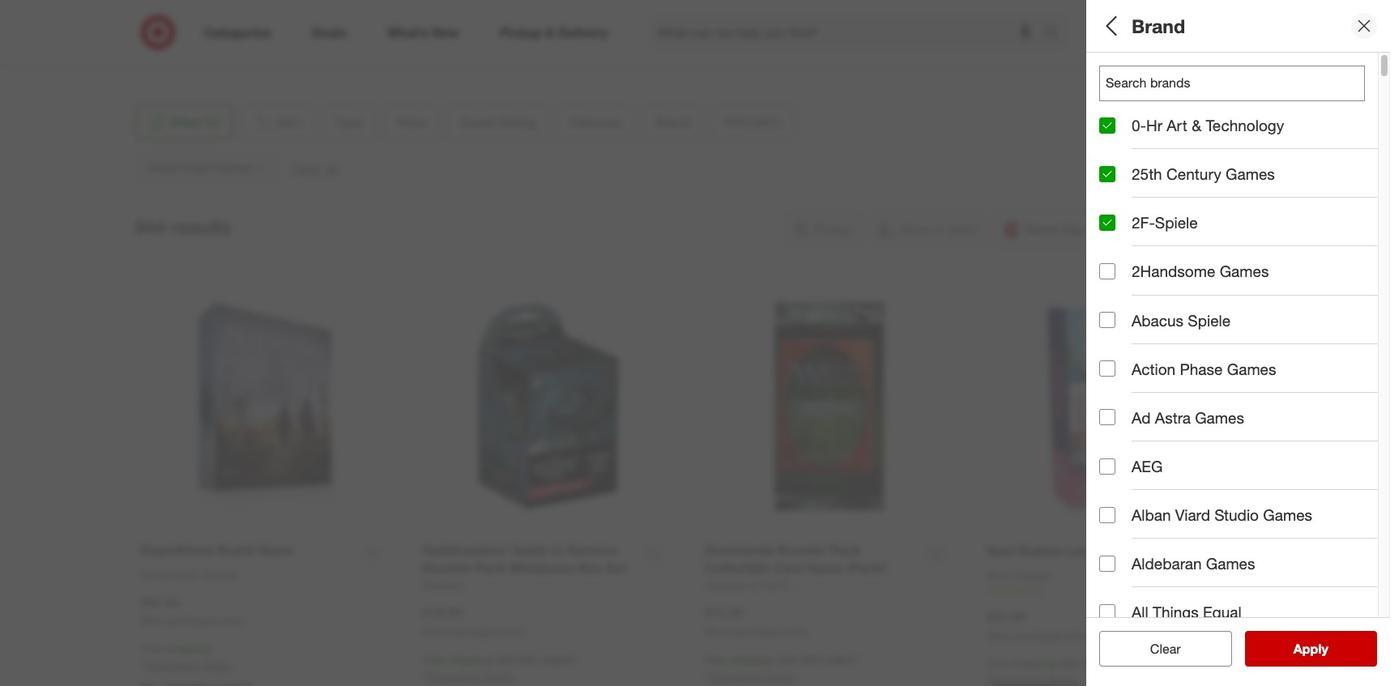 Task type: describe. For each thing, give the bounding box(es) containing it.
$20.99 when purchased online
[[987, 608, 1090, 642]]

hr inside brand dialog
[[1146, 116, 1163, 135]]

25th inside brand dialog
[[1132, 165, 1162, 183]]

when for $84.95
[[141, 615, 166, 628]]

games; inside brand 0-hr art & technology; 25th century games; 2f-spiele
[[1287, 311, 1327, 325]]

alban
[[1132, 506, 1171, 524]]

aldebaran games
[[1132, 554, 1256, 573]]

when for $20.99
[[987, 630, 1012, 642]]

when for $18.99
[[423, 626, 448, 639]]

with for $20.99
[[1059, 657, 1080, 670]]

What can we help you find? suggestions appear below search field
[[648, 15, 1049, 50]]

hr inside brand 0-hr art & technology; 25th century games; 2f-spiele
[[1110, 311, 1122, 325]]

clear all
[[1142, 641, 1189, 657]]

when for $15.95
[[705, 626, 730, 639]]

& inside brand dialog
[[1192, 116, 1202, 135]]

purchased for $20.99
[[1015, 630, 1061, 642]]

0 horizontal spatial exclusions apply. button
[[145, 658, 233, 674]]

0- inside brand dialog
[[1132, 116, 1146, 135]]

cards;
[[1343, 85, 1376, 98]]

see
[[1277, 641, 1300, 657]]

abacus spiele
[[1132, 311, 1231, 329]]

Action Phase Games checkbox
[[1100, 361, 1116, 377]]

spiele for 2f-spiele
[[1155, 213, 1198, 232]]

2handsome
[[1132, 262, 1216, 281]]

free shipping with $35 orders* * exclusions apply. for $15.95
[[705, 653, 859, 684]]

$25
[[1217, 141, 1236, 155]]

ga
[[1380, 85, 1390, 98]]

stock
[[1231, 408, 1268, 426]]

online for $84.95
[[218, 615, 244, 628]]

1 horizontal spatial games;
[[1204, 85, 1243, 98]]

alban viard studio games
[[1132, 506, 1313, 524]]

free shipping with $35 orders* * exclusions apply. for $18.99
[[423, 653, 577, 684]]

card
[[1176, 85, 1201, 98]]

all
[[1177, 641, 1189, 657]]

Aldebaran Games checkbox
[[1100, 556, 1116, 572]]

apply
[[1294, 641, 1329, 657]]

equal
[[1203, 603, 1242, 622]]

art inside brand 0-hr art & technology; 25th century games; 2f-spiele
[[1125, 311, 1141, 325]]

results for 944 results
[[171, 216, 231, 238]]

2835 commerce park drive fitchburg , wi 53719 us
[[148, 14, 288, 60]]

2835
[[148, 14, 173, 27]]

$84.95
[[141, 594, 180, 610]]

spiele inside brand 0-hr art & technology; 25th century games; 2f-spiele
[[1347, 311, 1379, 325]]

$100
[[1348, 141, 1373, 155]]

filters
[[1127, 14, 1177, 37]]

1 link
[[987, 584, 1237, 598]]

rating
[[1147, 183, 1195, 201]]

$15
[[1155, 141, 1174, 155]]

orders* for $20.99
[[1104, 657, 1141, 670]]

type
[[1100, 64, 1134, 82]]

price
[[1100, 120, 1138, 139]]

All Things Equal checkbox
[[1100, 604, 1116, 621]]

include out of stock
[[1132, 408, 1268, 426]]

all for all filters
[[1100, 14, 1122, 37]]

trading
[[1303, 85, 1340, 98]]

purchased for $84.95
[[169, 615, 215, 628]]

viard
[[1176, 506, 1211, 524]]

commerce
[[176, 14, 233, 27]]

search
[[1037, 26, 1076, 42]]

,
[[195, 30, 198, 43]]

see results button
[[1245, 631, 1377, 667]]

century inside brand 0-hr art & technology; 25th century games; 2f-spiele
[[1244, 311, 1284, 325]]

Alban Viard Studio Games checkbox
[[1100, 507, 1116, 523]]

clear all button
[[1100, 631, 1232, 667]]

$18.99 when purchased online
[[423, 605, 526, 639]]

brand for brand
[[1132, 14, 1185, 37]]

clear for clear
[[1150, 641, 1181, 657]]

2f- inside brand 0-hr art & technology; 25th century games; 2f-spiele
[[1330, 311, 1347, 325]]

none text field inside brand dialog
[[1100, 66, 1365, 101]]

25th century games
[[1132, 165, 1275, 183]]

$35 for $18.99
[[519, 653, 537, 667]]

brand 0-hr art & technology; 25th century games; 2f-spiele
[[1100, 291, 1379, 325]]

25th inside brand 0-hr art & technology; 25th century games; 2f-spiele
[[1218, 311, 1241, 325]]

& inside brand 0-hr art & technology; 25th century games; 2f-spiele
[[1144, 311, 1151, 325]]

with for $18.99
[[495, 653, 516, 667]]

all filters
[[1100, 14, 1177, 37]]

orders* for $18.99
[[541, 653, 577, 667]]

2f- inside brand dialog
[[1132, 213, 1155, 232]]

free shipping * * exclusions apply.
[[141, 642, 233, 673]]

$50
[[1280, 141, 1298, 155]]

see results
[[1277, 641, 1346, 657]]

apply button
[[1245, 631, 1377, 667]]

out
[[1187, 408, 1209, 426]]

guest rating button
[[1100, 166, 1390, 223]]

$0
[[1100, 141, 1111, 155]]

shipping for $20.99
[[1013, 657, 1056, 670]]

all things equal
[[1132, 603, 1242, 622]]

free shipping with $35 orders*
[[987, 657, 1141, 670]]

results for see results
[[1304, 641, 1346, 657]]

drive
[[262, 14, 288, 27]]

AEG checkbox
[[1100, 458, 1116, 474]]

25th Century Games checkbox
[[1100, 166, 1116, 182]]

1
[[1037, 585, 1043, 597]]



Task type: vqa. For each thing, say whether or not it's contained in the screenshot.
Orders* for $15.95
yes



Task type: locate. For each thing, give the bounding box(es) containing it.
25th
[[1132, 165, 1162, 183], [1218, 311, 1241, 325]]

when down $84.95
[[141, 615, 166, 628]]

2Handsome Games checkbox
[[1100, 263, 1116, 280]]

1 vertical spatial all
[[1132, 603, 1149, 622]]

purchased inside "$20.99 when purchased online"
[[1015, 630, 1061, 642]]

board
[[1100, 85, 1130, 98]]

online for $18.99
[[500, 626, 526, 639]]

guest rating
[[1100, 183, 1195, 201]]

of
[[1213, 408, 1226, 426]]

when down $15.95
[[705, 626, 730, 639]]

shipping down "$20.99 when purchased online" at the right bottom of page
[[1013, 657, 1056, 670]]

games; left card
[[1133, 85, 1173, 98]]

purchased inside the $18.99 when purchased online
[[451, 626, 497, 639]]

brand inside brand 0-hr art & technology; 25th century games; 2f-spiele
[[1100, 291, 1144, 309]]

exclusions for $15.95
[[709, 670, 763, 684]]

purchased for $15.95
[[733, 626, 779, 639]]

fpo/apo
[[1100, 353, 1169, 372]]

art inside brand dialog
[[1167, 116, 1188, 135]]

all inside all filters dialog
[[1100, 14, 1122, 37]]

apply. down the $18.99 when purchased online
[[484, 670, 515, 684]]

$25;
[[1193, 141, 1214, 155]]

1 free shipping with $35 orders* * exclusions apply. from the left
[[423, 653, 577, 684]]

collectible
[[1246, 85, 1300, 98]]

shipping down $84.95 when purchased online
[[167, 642, 210, 656]]

0 horizontal spatial century
[[1167, 165, 1222, 183]]

0 vertical spatial 0-
[[1132, 116, 1146, 135]]

technology
[[1206, 116, 1284, 135]]

all
[[1100, 14, 1122, 37], [1132, 603, 1149, 622]]

Include out of stock checkbox
[[1100, 409, 1116, 425]]

$35 down $15.95 when purchased online
[[801, 653, 819, 667]]

brand dialog
[[1087, 0, 1390, 686]]

shipping
[[167, 642, 210, 656], [449, 653, 492, 667], [731, 653, 774, 667], [1013, 657, 1056, 670]]

when inside the $18.99 when purchased online
[[423, 626, 448, 639]]

clear
[[1142, 641, 1173, 657], [1150, 641, 1181, 657]]

1 horizontal spatial with
[[777, 653, 798, 667]]

wi
[[201, 30, 215, 43]]

$35 down all things equal "checkbox"
[[1083, 657, 1101, 670]]

1 clear from the left
[[1142, 641, 1173, 657]]

exclusions apply. button down $15.95 when purchased online
[[709, 669, 797, 685]]

0-Hr Art & Technology checkbox
[[1100, 117, 1116, 133]]

clear inside clear all button
[[1142, 641, 1173, 657]]

1 horizontal spatial $35
[[801, 653, 819, 667]]

search button
[[1037, 15, 1076, 53]]

online for $20.99
[[1064, 630, 1090, 642]]

2handsome games
[[1132, 262, 1269, 281]]

1 horizontal spatial all
[[1132, 603, 1149, 622]]

1 vertical spatial 0-
[[1100, 311, 1110, 325]]

all filters dialog
[[1087, 0, 1390, 686]]

$100;
[[1317, 141, 1345, 155]]

when down $20.99
[[987, 630, 1012, 642]]

0 horizontal spatial results
[[171, 216, 231, 238]]

featured
[[1100, 234, 1164, 252]]

when
[[141, 615, 166, 628], [423, 626, 448, 639], [705, 626, 730, 639], [987, 630, 1012, 642]]

exclusions for $18.99
[[427, 670, 481, 684]]

brand up abacus spiele checkbox
[[1100, 291, 1144, 309]]

online for $15.95
[[782, 626, 808, 639]]

Abacus Spiele checkbox
[[1100, 312, 1116, 328]]

brand for brand 0-hr art & technology; 25th century games; 2f-spiele
[[1100, 291, 1144, 309]]

apply.
[[202, 659, 233, 673], [484, 670, 515, 684], [766, 670, 797, 684]]

results right 944 at the top of page
[[171, 216, 231, 238]]

0 vertical spatial hr
[[1146, 116, 1163, 135]]

astra
[[1155, 408, 1191, 427]]

action
[[1132, 360, 1176, 378]]

25th down the $15;
[[1132, 165, 1162, 183]]

* down $84.95
[[141, 659, 145, 673]]

with for $15.95
[[777, 653, 798, 667]]

$84.95 when purchased online
[[141, 594, 244, 628]]

purchased up free shipping * * exclusions apply.
[[169, 615, 215, 628]]

clear left 'all'
[[1142, 641, 1173, 657]]

$35 down the $18.99 when purchased online
[[519, 653, 537, 667]]

2f-spiele
[[1132, 213, 1198, 232]]

include
[[1132, 408, 1182, 426]]

art
[[1167, 116, 1188, 135], [1125, 311, 1141, 325]]

online inside the $18.99 when purchased online
[[500, 626, 526, 639]]

purchased down $20.99
[[1015, 630, 1061, 642]]

purchased inside $15.95 when purchased online
[[733, 626, 779, 639]]

0 vertical spatial results
[[171, 216, 231, 238]]

1 horizontal spatial 0-
[[1132, 116, 1146, 135]]

0 horizontal spatial art
[[1125, 311, 1141, 325]]

shipping inside free shipping * * exclusions apply.
[[167, 642, 210, 656]]

aeg
[[1132, 457, 1163, 476]]

$15.95
[[705, 605, 744, 621]]

results inside see results button
[[1304, 641, 1346, 657]]

0- up the $15;
[[1132, 116, 1146, 135]]

free down $15.95
[[705, 653, 727, 667]]

new
[[1100, 255, 1122, 269]]

exclusions apply. button for $15.95
[[709, 669, 797, 685]]

free shipping with $35 orders* * exclusions apply. down $15.95 when purchased online
[[705, 653, 859, 684]]

0 horizontal spatial apply.
[[202, 659, 233, 673]]

brand up type
[[1132, 14, 1185, 37]]

type board games; card games; collectible trading cards; ga
[[1100, 64, 1390, 98]]

0 horizontal spatial games;
[[1133, 85, 1173, 98]]

0 vertical spatial brand
[[1132, 14, 1185, 37]]

& up "$25;"
[[1192, 116, 1202, 135]]

park
[[236, 14, 259, 27]]

price $0  –  $15; $15  –  $25; $25  –  $50; $50  –  $100; $100  –  
[[1100, 120, 1390, 155]]

games; right card
[[1204, 85, 1243, 98]]

apply. down $84.95 when purchased online
[[202, 659, 233, 673]]

exclusions inside free shipping * * exclusions apply.
[[145, 659, 199, 673]]

0-
[[1132, 116, 1146, 135], [1100, 311, 1110, 325]]

1 horizontal spatial orders*
[[823, 653, 859, 667]]

1 horizontal spatial apply.
[[484, 670, 515, 684]]

$18.99
[[423, 605, 462, 621]]

0 horizontal spatial exclusions
[[145, 659, 199, 673]]

clear inside clear "button"
[[1150, 641, 1181, 657]]

exclusions down $84.95 when purchased online
[[145, 659, 199, 673]]

1 horizontal spatial results
[[1304, 641, 1346, 657]]

fpo/apo button
[[1100, 336, 1390, 393]]

us
[[148, 46, 163, 60]]

2 horizontal spatial apply.
[[766, 670, 797, 684]]

1 vertical spatial century
[[1244, 311, 1284, 325]]

ad
[[1132, 408, 1151, 427]]

0 horizontal spatial &
[[1144, 311, 1151, 325]]

guest
[[1100, 183, 1143, 201]]

apply. for $18.99
[[484, 670, 515, 684]]

0 vertical spatial all
[[1100, 14, 1122, 37]]

1 vertical spatial results
[[1304, 641, 1346, 657]]

free shipping with $35 orders* * exclusions apply.
[[423, 653, 577, 684], [705, 653, 859, 684]]

1 horizontal spatial free shipping with $35 orders* * exclusions apply.
[[705, 653, 859, 684]]

0- inside brand 0-hr art & technology; 25th century games; 2f-spiele
[[1100, 311, 1110, 325]]

0 vertical spatial 25th
[[1132, 165, 1162, 183]]

orders* for $15.95
[[823, 653, 859, 667]]

1 horizontal spatial hr
[[1146, 116, 1163, 135]]

games; up fpo/apo button
[[1287, 311, 1327, 325]]

25th right technology;
[[1218, 311, 1241, 325]]

apply. for $15.95
[[766, 670, 797, 684]]

results
[[171, 216, 231, 238], [1304, 641, 1346, 657]]

clear for clear all
[[1142, 641, 1173, 657]]

* down $84.95 when purchased online
[[210, 642, 214, 656]]

2 horizontal spatial orders*
[[1104, 657, 1141, 670]]

purchased
[[169, 615, 215, 628], [451, 626, 497, 639], [733, 626, 779, 639], [1015, 630, 1061, 642]]

when inside $84.95 when purchased online
[[141, 615, 166, 628]]

1 horizontal spatial &
[[1192, 116, 1202, 135]]

phase
[[1180, 360, 1223, 378]]

apply. down $15.95 when purchased online
[[766, 670, 797, 684]]

0 horizontal spatial 25th
[[1132, 165, 1162, 183]]

studio
[[1215, 506, 1259, 524]]

purchased inside $84.95 when purchased online
[[169, 615, 215, 628]]

with down $15.95 when purchased online
[[777, 653, 798, 667]]

results right see
[[1304, 641, 1346, 657]]

all for all things equal
[[1132, 603, 1149, 622]]

online inside $84.95 when purchased online
[[218, 615, 244, 628]]

with down the $18.99 when purchased online
[[495, 653, 516, 667]]

hr left abacus
[[1110, 311, 1122, 325]]

purchased down $18.99
[[451, 626, 497, 639]]

shipping down the $18.99 when purchased online
[[449, 653, 492, 667]]

$35
[[519, 653, 537, 667], [801, 653, 819, 667], [1083, 657, 1101, 670]]

Ad Astra Games checkbox
[[1100, 410, 1116, 426]]

0 horizontal spatial all
[[1100, 14, 1122, 37]]

century inside brand dialog
[[1167, 165, 1222, 183]]

purchased for $18.99
[[451, 626, 497, 639]]

exclusions apply. button for $18.99
[[427, 669, 515, 685]]

$15;
[[1131, 141, 1152, 155]]

1 horizontal spatial century
[[1244, 311, 1284, 325]]

2 horizontal spatial exclusions
[[709, 670, 763, 684]]

free down $84.95
[[141, 642, 163, 656]]

free for $18.99
[[423, 653, 445, 667]]

1 vertical spatial 25th
[[1218, 311, 1241, 325]]

2F-Spiele checkbox
[[1100, 215, 1116, 231]]

0 horizontal spatial 2f-
[[1132, 213, 1155, 232]]

2 horizontal spatial exclusions apply. button
[[709, 669, 797, 685]]

art right abacus spiele checkbox
[[1125, 311, 1141, 325]]

aldebaran
[[1132, 554, 1202, 573]]

fitchburg
[[148, 30, 195, 43]]

free down $18.99
[[423, 653, 445, 667]]

0 horizontal spatial hr
[[1110, 311, 1122, 325]]

games;
[[1133, 85, 1173, 98], [1204, 85, 1243, 98], [1287, 311, 1327, 325]]

century up fpo/apo button
[[1244, 311, 1284, 325]]

0 horizontal spatial orders*
[[541, 653, 577, 667]]

0 horizontal spatial free shipping with $35 orders* * exclusions apply.
[[423, 653, 577, 684]]

0 horizontal spatial $35
[[519, 653, 537, 667]]

2f-
[[1132, 213, 1155, 232], [1330, 311, 1347, 325]]

0-hr art & technology
[[1132, 116, 1284, 135]]

spiele
[[1155, 213, 1198, 232], [1188, 311, 1231, 329], [1347, 311, 1379, 325]]

*
[[210, 642, 214, 656], [141, 659, 145, 673], [423, 670, 427, 684], [705, 670, 709, 684]]

1 vertical spatial 2f-
[[1330, 311, 1347, 325]]

1 horizontal spatial exclusions
[[427, 670, 481, 684]]

* down $15.95
[[705, 670, 709, 684]]

action phase games
[[1132, 360, 1277, 378]]

0 vertical spatial century
[[1167, 165, 1222, 183]]

$15.95 when purchased online
[[705, 605, 808, 639]]

$20.99
[[987, 608, 1026, 625]]

when inside $15.95 when purchased online
[[705, 626, 730, 639]]

spiele for abacus spiele
[[1188, 311, 1231, 329]]

featured new
[[1100, 234, 1164, 269]]

0 horizontal spatial 0-
[[1100, 311, 1110, 325]]

0 vertical spatial 2f-
[[1132, 213, 1155, 232]]

abacus
[[1132, 311, 1184, 329]]

1 vertical spatial art
[[1125, 311, 1141, 325]]

ad astra games
[[1132, 408, 1245, 427]]

exclusions apply. button down the $18.99 when purchased online
[[427, 669, 515, 685]]

1 horizontal spatial 25th
[[1218, 311, 1241, 325]]

944
[[135, 216, 166, 238]]

2 horizontal spatial $35
[[1083, 657, 1101, 670]]

0 horizontal spatial with
[[495, 653, 516, 667]]

when down $18.99
[[423, 626, 448, 639]]

& left technology;
[[1144, 311, 1151, 325]]

$50;
[[1255, 141, 1276, 155]]

2 horizontal spatial games;
[[1287, 311, 1327, 325]]

None text field
[[1100, 66, 1365, 101]]

944 results
[[135, 216, 231, 238]]

&
[[1192, 116, 1202, 135], [1144, 311, 1151, 325]]

with down "$20.99 when purchased online" at the right bottom of page
[[1059, 657, 1080, 670]]

shipping for $15.95
[[731, 653, 774, 667]]

free inside free shipping * * exclusions apply.
[[141, 642, 163, 656]]

free shipping with $35 orders* * exclusions apply. down the $18.99 when purchased online
[[423, 653, 577, 684]]

free for $15.95
[[705, 653, 727, 667]]

2 free shipping with $35 orders* * exclusions apply. from the left
[[705, 653, 859, 684]]

century down "$25;"
[[1167, 165, 1222, 183]]

exclusions apply. button down $84.95 when purchased online
[[145, 658, 233, 674]]

exclusions down the $18.99 when purchased online
[[427, 670, 481, 684]]

1 vertical spatial brand
[[1100, 291, 1144, 309]]

all right all things equal "checkbox"
[[1132, 603, 1149, 622]]

53719
[[218, 30, 249, 43]]

$35 for $20.99
[[1083, 657, 1101, 670]]

hr up $15
[[1146, 116, 1163, 135]]

century
[[1167, 165, 1222, 183], [1244, 311, 1284, 325]]

shipping for $18.99
[[449, 653, 492, 667]]

all inside brand dialog
[[1132, 603, 1149, 622]]

online inside "$20.99 when purchased online"
[[1064, 630, 1090, 642]]

1 horizontal spatial 2f-
[[1330, 311, 1347, 325]]

things
[[1153, 603, 1199, 622]]

shipping down $15.95 when purchased online
[[731, 653, 774, 667]]

free down $20.99
[[987, 657, 1009, 670]]

brand inside dialog
[[1132, 14, 1185, 37]]

1 vertical spatial &
[[1144, 311, 1151, 325]]

free for $20.99
[[987, 657, 1009, 670]]

1 horizontal spatial art
[[1167, 116, 1188, 135]]

all left filters
[[1100, 14, 1122, 37]]

2 horizontal spatial with
[[1059, 657, 1080, 670]]

0 vertical spatial &
[[1192, 116, 1202, 135]]

1 vertical spatial hr
[[1110, 311, 1122, 325]]

apply. inside free shipping * * exclusions apply.
[[202, 659, 233, 673]]

exclusions down $15.95 when purchased online
[[709, 670, 763, 684]]

purchased down $15.95
[[733, 626, 779, 639]]

clear button
[[1100, 631, 1232, 667]]

* down $18.99
[[423, 670, 427, 684]]

$35 for $15.95
[[801, 653, 819, 667]]

0- down 2handsome games checkbox
[[1100, 311, 1110, 325]]

art up $15
[[1167, 116, 1188, 135]]

2 clear from the left
[[1150, 641, 1181, 657]]

technology;
[[1154, 311, 1215, 325]]

online inside $15.95 when purchased online
[[782, 626, 808, 639]]

when inside "$20.99 when purchased online"
[[987, 630, 1012, 642]]

0 vertical spatial art
[[1167, 116, 1188, 135]]

1 horizontal spatial exclusions apply. button
[[427, 669, 515, 685]]

clear down "things"
[[1150, 641, 1181, 657]]



